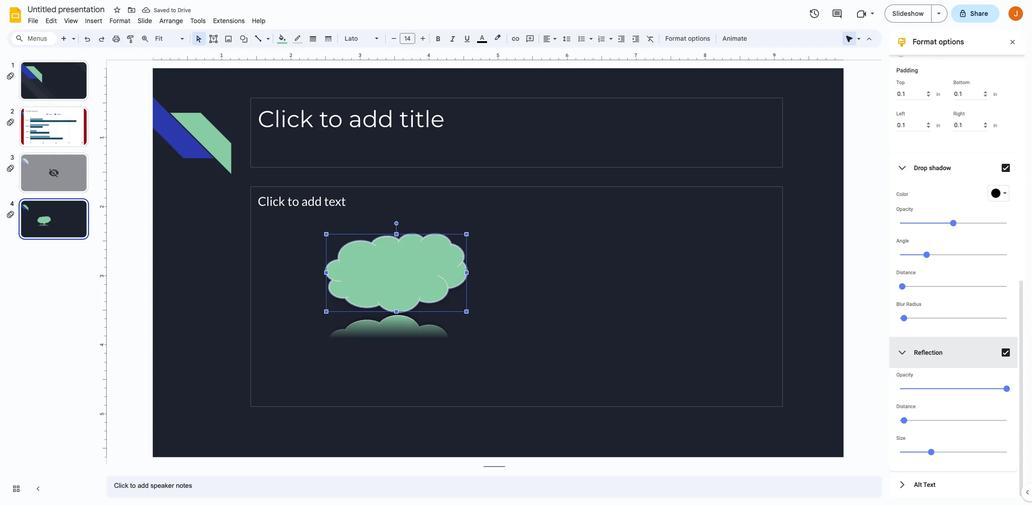 Task type: locate. For each thing, give the bounding box(es) containing it.
0 horizontal spatial options
[[689, 34, 711, 43]]

0 vertical spatial distance
[[897, 270, 917, 276]]

Zoom text field
[[154, 32, 179, 45]]

resize shape to fit text
[[910, 50, 970, 57]]

line & paragraph spacing image
[[562, 32, 572, 45]]

2 opacity slider from the top
[[897, 378, 1011, 399]]

2 distance from the top
[[897, 404, 917, 410]]

opacity
[[897, 206, 914, 212], [897, 372, 914, 378]]

opacity image
[[1004, 386, 1011, 392]]

distance image up size
[[902, 417, 908, 424]]

2 opacity from the top
[[897, 372, 914, 378]]

shadow
[[930, 164, 952, 172]]

distance
[[897, 270, 917, 276], [897, 404, 917, 410]]

in
[[937, 91, 941, 97], [994, 91, 998, 97], [937, 122, 941, 128], [994, 122, 998, 128]]

insert image image
[[223, 32, 234, 45]]

0 vertical spatial opacity slider
[[897, 212, 1011, 233]]

to left fit
[[946, 50, 952, 57]]

0 horizontal spatial format
[[110, 17, 131, 25]]

distance slider up size slider
[[897, 410, 1011, 430]]

opacity for first opacity 'slider' from the top
[[897, 206, 914, 212]]

fit
[[953, 50, 958, 57]]

format options application
[[0, 0, 1033, 505]]

format options button
[[662, 32, 715, 45]]

angle
[[897, 238, 910, 244]]

share
[[971, 10, 989, 18]]

in right right padding, measured in inches. value must be between 0 and 1.1046 text field
[[994, 122, 998, 128]]

Toggle reflection checkbox
[[998, 344, 1016, 362]]

tools menu item
[[187, 15, 210, 26]]

size
[[897, 435, 906, 441]]

fill color: light 2 #82c7a5, close to light cyan 1 image
[[277, 32, 288, 44]]

format options
[[666, 34, 711, 43], [913, 38, 965, 47]]

1 horizontal spatial format options
[[913, 38, 965, 47]]

in right top padding, measured in inches. value must be between 0 and 0.505 text field
[[937, 91, 941, 97]]

distance image
[[900, 283, 906, 290], [902, 417, 908, 424]]

in for left
[[937, 122, 941, 128]]

opacity slider up the angle slider
[[897, 212, 1011, 233]]

distance up blur radius
[[897, 270, 917, 276]]

file menu item
[[24, 15, 42, 26]]

in for right
[[994, 122, 998, 128]]

1 vertical spatial distance image
[[902, 417, 908, 424]]

menu bar
[[24, 12, 269, 27]]

distance up size
[[897, 404, 917, 410]]

format
[[110, 17, 131, 25], [666, 34, 687, 43], [913, 38, 938, 47]]

Left padding, measured in inches. Value must be between 0 and 1.1046 text field
[[897, 119, 931, 131]]

opacity slider down reflection tab
[[897, 378, 1011, 399]]

1 vertical spatial opacity slider
[[897, 378, 1011, 399]]

distance slider down the angle slider
[[897, 276, 1011, 296]]

animate button
[[719, 32, 752, 45]]

to left drive at the top left of page
[[171, 7, 176, 13]]

color
[[897, 191, 909, 197]]

Bottom padding, measured in inches. Value must be between 0 and 0.505 text field
[[954, 88, 988, 100]]

to
[[171, 7, 176, 13], [946, 50, 952, 57]]

distance slider
[[897, 276, 1011, 296], [897, 410, 1011, 430]]

main toolbar
[[33, 0, 752, 427]]

format options inside section
[[913, 38, 965, 47]]

reflection tab
[[890, 337, 1018, 368]]

slide menu item
[[134, 15, 156, 26]]

view
[[64, 17, 78, 25]]

top
[[897, 80, 906, 86]]

slideshow button
[[886, 5, 932, 23]]

help
[[252, 17, 266, 25]]

drop
[[915, 164, 928, 172]]

angle image
[[924, 252, 931, 258]]

format inside 'menu item'
[[110, 17, 131, 25]]

in right left padding, measured in inches. value must be between 0 and 1.1046 text field
[[937, 122, 941, 128]]

border dash option
[[323, 32, 334, 45]]

format inside section
[[913, 38, 938, 47]]

Resize shape to fit text radio
[[897, 47, 1012, 60]]

options
[[689, 34, 711, 43], [939, 38, 965, 47]]

text
[[924, 481, 936, 488]]

opacity for 1st opacity 'slider' from the bottom
[[897, 372, 914, 378]]

1 distance from the top
[[897, 270, 917, 276]]

opacity slider
[[897, 212, 1011, 233], [897, 378, 1011, 399]]

menu bar inside menu bar banner
[[24, 12, 269, 27]]

new slide with layout image
[[70, 33, 76, 36]]

0 vertical spatial distance image
[[900, 283, 906, 290]]

1 horizontal spatial to
[[946, 50, 952, 57]]

0 vertical spatial opacity
[[897, 206, 914, 212]]

Right padding, measured in inches. Value must be between 0 and 1.1046 text field
[[954, 119, 988, 131]]

navigation
[[0, 51, 100, 505]]

Rename text field
[[24, 4, 110, 14]]

0 horizontal spatial to
[[171, 7, 176, 13]]

1 opacity from the top
[[897, 206, 914, 212]]

options inside section
[[939, 38, 965, 47]]

saved
[[154, 7, 170, 13]]

1 horizontal spatial format
[[666, 34, 687, 43]]

drop shadow
[[915, 164, 952, 172]]

file
[[28, 17, 38, 25]]

extensions menu item
[[210, 15, 249, 26]]

0 vertical spatial to
[[171, 7, 176, 13]]

0 horizontal spatial format options
[[666, 34, 711, 43]]

1 vertical spatial distance slider
[[897, 410, 1011, 430]]

alt text tab
[[890, 471, 1018, 498]]

edit menu item
[[42, 15, 61, 26]]

padding
[[897, 67, 919, 74]]

1 vertical spatial distance
[[897, 404, 917, 410]]

in right bottom padding, measured in inches. value must be between 0 and 0.505 'text field'
[[994, 91, 998, 97]]

view menu item
[[61, 15, 82, 26]]

live pointer settings image
[[856, 33, 861, 36]]

presentation options image
[[938, 13, 941, 14]]

distance image up blur
[[900, 283, 906, 290]]

slideshow
[[893, 10, 925, 18]]

blur
[[897, 301, 906, 307]]

0 vertical spatial distance slider
[[897, 276, 1011, 296]]

edit
[[46, 17, 57, 25]]

2 horizontal spatial format
[[913, 38, 938, 47]]

1 vertical spatial opacity
[[897, 372, 914, 378]]

border color: dark 2 light gray 1 image
[[293, 32, 303, 44]]

Font size field
[[400, 33, 419, 46]]

1 vertical spatial to
[[946, 50, 952, 57]]

insert menu item
[[82, 15, 106, 26]]

menu bar containing file
[[24, 12, 269, 27]]

distance for first distance slider from the bottom
[[897, 404, 917, 410]]

1 horizontal spatial options
[[939, 38, 965, 47]]

blur radius image
[[902, 315, 908, 321]]

Toggle shadow checkbox
[[998, 159, 1016, 177]]

options left animate button
[[689, 34, 711, 43]]

text color image
[[478, 32, 488, 43]]

options up resize shape to fit text option
[[939, 38, 965, 47]]



Task type: describe. For each thing, give the bounding box(es) containing it.
blur radius slider
[[897, 307, 1011, 328]]

in for bottom
[[994, 91, 998, 97]]

1 opacity slider from the top
[[897, 212, 1011, 233]]

1 distance slider from the top
[[897, 276, 1011, 296]]

reflection
[[915, 349, 944, 356]]

saved to drive
[[154, 7, 191, 13]]

opacity image
[[951, 220, 957, 226]]

Zoom field
[[153, 32, 188, 45]]

menu bar banner
[[0, 0, 1033, 505]]

options inside "button"
[[689, 34, 711, 43]]

Top padding, measured in inches. Value must be between 0 and 0.505 text field
[[897, 88, 931, 100]]

text
[[960, 50, 970, 57]]

size slider
[[897, 441, 1011, 462]]

distance image for first distance slider from the bottom
[[902, 417, 908, 424]]

blur radius
[[897, 301, 922, 307]]

border weight option
[[308, 32, 318, 45]]

alt text
[[915, 481, 936, 488]]

distance for first distance slider
[[897, 270, 917, 276]]

size image
[[929, 449, 935, 455]]

saved to drive button
[[140, 4, 193, 16]]

alt
[[915, 481, 923, 488]]

extensions
[[213, 17, 245, 25]]

left
[[897, 111, 906, 117]]

animate
[[723, 34, 748, 43]]

format menu item
[[106, 15, 134, 26]]

select line image
[[264, 33, 270, 36]]

navigation inside format options application
[[0, 51, 100, 505]]

mode and view toolbar
[[843, 29, 877, 48]]

highlight color image
[[493, 32, 503, 43]]

Menus field
[[11, 32, 57, 45]]

bottom
[[954, 80, 971, 86]]

format inside "button"
[[666, 34, 687, 43]]

Star checkbox
[[111, 4, 124, 16]]

distance image for first distance slider
[[900, 283, 906, 290]]

lato
[[345, 34, 358, 43]]

share button
[[952, 5, 1000, 23]]

drive
[[178, 7, 191, 13]]

help menu item
[[249, 15, 269, 26]]

drop shadow tab
[[890, 153, 1018, 183]]

font list. lato selected. option
[[345, 32, 370, 45]]

right
[[954, 111, 966, 117]]

arrange menu item
[[156, 15, 187, 26]]

slide
[[138, 17, 152, 25]]

in for top
[[937, 91, 941, 97]]

insert
[[85, 17, 102, 25]]

angle slider
[[897, 244, 1011, 265]]

2 distance slider from the top
[[897, 410, 1011, 430]]

to inside option
[[946, 50, 952, 57]]

shape image
[[239, 32, 249, 45]]

format options inside "button"
[[666, 34, 711, 43]]

format options section
[[890, 0, 1026, 498]]

shape
[[929, 50, 945, 57]]

Font size text field
[[401, 33, 415, 44]]

arrange
[[160, 17, 183, 25]]

radius
[[907, 301, 922, 307]]

tools
[[191, 17, 206, 25]]

to inside button
[[171, 7, 176, 13]]

resize
[[910, 50, 928, 57]]



Task type: vqa. For each thing, say whether or not it's contained in the screenshot.
Font Size "text box"
yes



